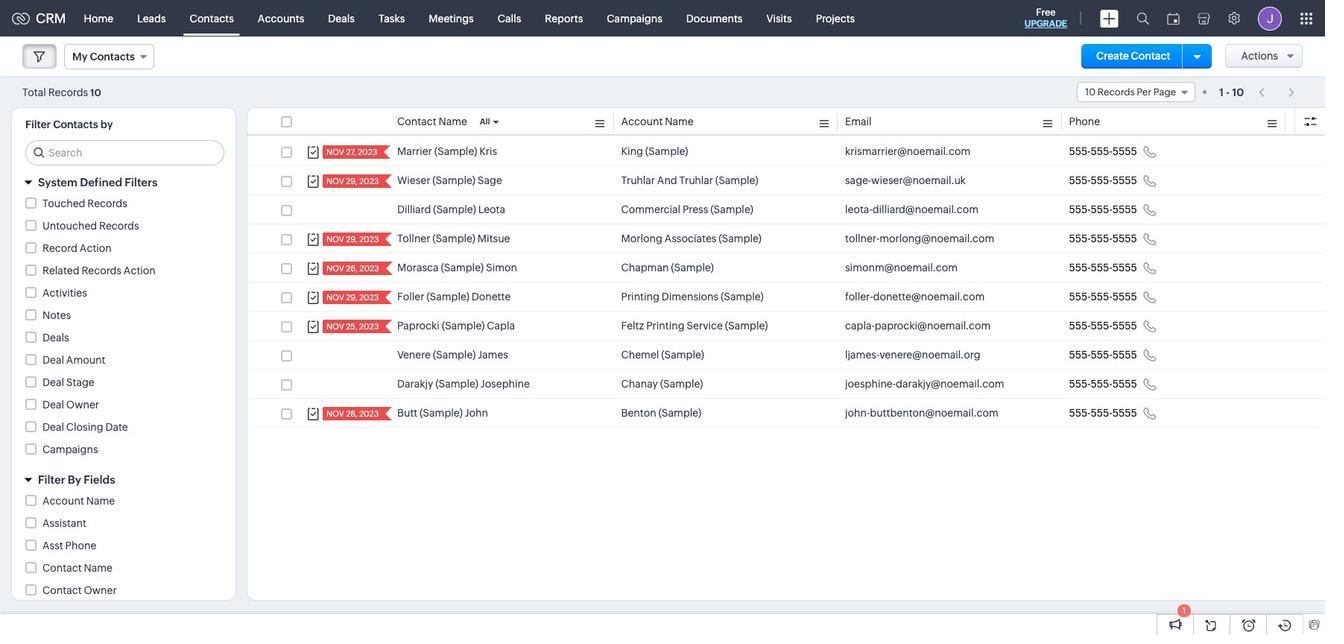 Task type: vqa. For each thing, say whether or not it's contained in the screenshot.


Task type: describe. For each thing, give the bounding box(es) containing it.
leads link
[[125, 0, 178, 36]]

profile image
[[1258, 6, 1282, 30]]

ljames-venere@noemail.org link
[[845, 347, 981, 362]]

nov 27, 2023
[[326, 148, 377, 157]]

(sample) for morasca (sample) simon
[[441, 262, 484, 274]]

benton (sample) link
[[621, 405, 702, 420]]

my
[[72, 51, 87, 63]]

5555 for donette@noemail.com
[[1113, 291, 1137, 303]]

row group containing marrier (sample) kris
[[247, 137, 1325, 428]]

capla
[[487, 320, 515, 332]]

(sample) for wieser (sample) sage
[[432, 174, 476, 186]]

555-555-5555 for wieser@noemail.uk
[[1069, 174, 1137, 186]]

2023 for foller
[[359, 293, 379, 302]]

filter by fields button
[[12, 467, 236, 493]]

29, for wieser
[[346, 177, 358, 186]]

555-555-5555 for morlong@noemail.com
[[1069, 233, 1137, 244]]

555-555-5555 for darakjy@noemail.com
[[1069, 378, 1137, 390]]

(sample) for tollner (sample) mitsue
[[433, 233, 476, 244]]

activities
[[42, 287, 87, 299]]

leads
[[137, 12, 166, 24]]

(sample) for chapman (sample)
[[671, 262, 714, 274]]

27,
[[346, 148, 356, 157]]

0 vertical spatial printing
[[621, 291, 660, 303]]

2023 for morasca
[[359, 264, 379, 273]]

foller-donette@noemail.com link
[[845, 289, 985, 304]]

truhlar and truhlar (sample) link
[[621, 173, 758, 188]]

king (sample)
[[621, 145, 688, 157]]

deal for deal stage
[[42, 376, 64, 388]]

(sample) inside morlong associates (sample) link
[[719, 233, 762, 244]]

0 vertical spatial account
[[621, 116, 663, 127]]

0 horizontal spatial contact name
[[42, 562, 113, 574]]

contacts for filter contacts by
[[53, 119, 98, 130]]

profile element
[[1249, 0, 1291, 36]]

0 vertical spatial account name
[[621, 116, 694, 127]]

create
[[1096, 50, 1129, 62]]

and
[[657, 174, 677, 186]]

(sample) for chanay (sample)
[[660, 378, 703, 390]]

dilliard@noemail.com
[[873, 203, 979, 215]]

sage
[[478, 174, 502, 186]]

contact inside button
[[1131, 50, 1171, 62]]

nov for paprocki (sample) capla
[[326, 322, 344, 331]]

chanay (sample)
[[621, 378, 703, 390]]

5555 for darakjy@noemail.com
[[1113, 378, 1137, 390]]

capla-paprocki@noemail.com
[[845, 320, 991, 332]]

5555 for buttbenton@noemail.com
[[1113, 407, 1137, 419]]

nov for morasca (sample) simon
[[326, 264, 344, 273]]

nov for marrier (sample) kris
[[326, 148, 344, 157]]

paprocki (sample) capla
[[397, 320, 515, 332]]

tollner
[[397, 233, 430, 244]]

Search text field
[[26, 141, 224, 165]]

create contact button
[[1082, 44, 1186, 69]]

mitsue
[[478, 233, 510, 244]]

morlong@noemail.com
[[880, 233, 995, 244]]

nov 29, 2023 for tollner (sample) mitsue
[[326, 235, 379, 244]]

create menu image
[[1100, 9, 1119, 27]]

free
[[1036, 7, 1056, 18]]

tollner (sample) mitsue link
[[397, 231, 510, 246]]

foller-
[[845, 291, 873, 303]]

wieser (sample) sage link
[[397, 173, 502, 188]]

(sample) for butt (sample) john
[[420, 407, 463, 419]]

29, for foller
[[346, 293, 358, 302]]

foller
[[397, 291, 424, 303]]

king
[[621, 145, 643, 157]]

nov 25, 2023 link
[[323, 320, 380, 333]]

nov 26, 2023 link
[[323, 262, 381, 275]]

0 horizontal spatial phone
[[65, 540, 96, 552]]

0 vertical spatial contacts
[[190, 12, 234, 24]]

calendar image
[[1167, 12, 1180, 24]]

10 Records Per Page field
[[1077, 82, 1196, 102]]

name up marrier (sample) kris
[[439, 116, 467, 127]]

asst phone
[[42, 540, 96, 552]]

darakjy (sample) josephine
[[397, 378, 530, 390]]

deal closing date
[[42, 421, 128, 433]]

total
[[22, 86, 46, 98]]

commercial press (sample)
[[621, 203, 753, 215]]

contacts for my contacts
[[90, 51, 135, 63]]

paprocki (sample) capla link
[[397, 318, 515, 333]]

record action
[[42, 242, 112, 254]]

(sample) for benton (sample)
[[659, 407, 702, 419]]

1 vertical spatial printing
[[646, 320, 685, 332]]

2023 for butt
[[359, 409, 379, 418]]

records for related
[[82, 265, 121, 277]]

(sample) for venere (sample) james
[[433, 349, 476, 361]]

logo image
[[12, 12, 30, 24]]

5555 for wieser@noemail.uk
[[1113, 174, 1137, 186]]

stage
[[66, 376, 94, 388]]

(sample) for foller (sample) donette
[[426, 291, 470, 303]]

wieser@noemail.uk
[[871, 174, 966, 186]]

touched
[[42, 198, 85, 209]]

all
[[480, 117, 490, 126]]

darakjy (sample) josephine link
[[397, 376, 530, 391]]

joesphine-darakjy@noemail.com
[[845, 378, 1004, 390]]

assistant
[[42, 517, 86, 529]]

10 for total records 10
[[90, 87, 101, 98]]

chapman (sample) link
[[621, 260, 714, 275]]

deal stage
[[42, 376, 94, 388]]

5555 for morlong@noemail.com
[[1113, 233, 1137, 244]]

ljames-venere@noemail.org
[[845, 349, 981, 361]]

date
[[105, 421, 128, 433]]

morlong associates (sample)
[[621, 233, 762, 244]]

nov 25, 2023
[[326, 322, 379, 331]]

by
[[68, 473, 81, 486]]

1 for 1
[[1183, 606, 1186, 615]]

john-
[[845, 407, 870, 419]]

king (sample) link
[[621, 144, 688, 159]]

sage-
[[845, 174, 871, 186]]

press
[[683, 203, 708, 215]]

notes
[[42, 309, 71, 321]]

nov 29, 2023 link for tollner
[[323, 233, 380, 246]]

nov 29, 2023 link for wieser
[[323, 174, 380, 188]]

commercial press (sample) link
[[621, 202, 753, 217]]

tollner-morlong@noemail.com link
[[845, 231, 995, 246]]

(sample) inside truhlar and truhlar (sample) link
[[715, 174, 758, 186]]

owner for contact owner
[[84, 584, 117, 596]]

tasks
[[379, 12, 405, 24]]

26,
[[346, 264, 358, 273]]

2023 for tollner
[[359, 235, 379, 244]]

campaigns link
[[595, 0, 674, 36]]

5 555-555-5555 from the top
[[1069, 262, 1137, 274]]

search image
[[1137, 12, 1149, 25]]

name down the fields
[[86, 495, 115, 507]]

morlong
[[621, 233, 662, 244]]

leota-
[[845, 203, 873, 215]]

free upgrade
[[1025, 7, 1067, 29]]

(sample) for dilliard (sample) leota
[[433, 203, 476, 215]]

sage-wieser@noemail.uk link
[[845, 173, 966, 188]]

1 horizontal spatial campaigns
[[607, 12, 662, 24]]

1 vertical spatial deals
[[42, 332, 69, 344]]

leota
[[478, 203, 505, 215]]

chapman (sample)
[[621, 262, 714, 274]]

truhlar and truhlar (sample)
[[621, 174, 758, 186]]

chanay (sample) link
[[621, 376, 703, 391]]

555-555-5555 for donette@noemail.com
[[1069, 291, 1137, 303]]

venere (sample) james
[[397, 349, 508, 361]]

system
[[38, 176, 77, 189]]

john-buttbenton@noemail.com link
[[845, 405, 999, 420]]

nov for butt (sample) john
[[326, 409, 344, 418]]



Task type: locate. For each thing, give the bounding box(es) containing it.
records for touched
[[87, 198, 127, 209]]

0 vertical spatial campaigns
[[607, 12, 662, 24]]

nov 29, 2023 up nov 26, 2023
[[326, 235, 379, 244]]

2 truhlar from the left
[[679, 174, 713, 186]]

filter inside dropdown button
[[38, 473, 65, 486]]

0 horizontal spatial truhlar
[[621, 174, 655, 186]]

venere
[[397, 349, 431, 361]]

asst
[[42, 540, 63, 552]]

1 vertical spatial filter
[[38, 473, 65, 486]]

nov 29, 2023 link up nov 26, 2023 link
[[323, 233, 380, 246]]

10 555-555-5555 from the top
[[1069, 407, 1137, 419]]

phone
[[1069, 116, 1100, 127], [65, 540, 96, 552]]

(sample) right press on the top right of the page
[[710, 203, 753, 215]]

0 vertical spatial 1
[[1219, 86, 1224, 98]]

nov 27, 2023 link
[[323, 145, 379, 159]]

chemel
[[621, 349, 659, 361]]

1 horizontal spatial truhlar
[[679, 174, 713, 186]]

10 5555 from the top
[[1113, 407, 1137, 419]]

2023 down nov 27, 2023
[[359, 177, 379, 186]]

1 vertical spatial 1
[[1183, 606, 1186, 615]]

josephine
[[481, 378, 530, 390]]

1
[[1219, 86, 1224, 98], [1183, 606, 1186, 615]]

(sample) for paprocki (sample) capla
[[442, 320, 485, 332]]

2023 inside nov 28, 2023 link
[[359, 409, 379, 418]]

(sample) inside darakjy (sample) josephine link
[[435, 378, 478, 390]]

5 nov from the top
[[326, 293, 344, 302]]

8 555-555-5555 from the top
[[1069, 349, 1137, 361]]

1 horizontal spatial account
[[621, 116, 663, 127]]

2 nov 29, 2023 from the top
[[326, 235, 379, 244]]

(sample) inside butt (sample) john link
[[420, 407, 463, 419]]

5555 for venere@noemail.org
[[1113, 349, 1137, 361]]

10 inside field
[[1085, 86, 1096, 98]]

email
[[845, 116, 872, 127]]

1 horizontal spatial account name
[[621, 116, 694, 127]]

0 horizontal spatial account
[[42, 495, 84, 507]]

2 nov from the top
[[326, 177, 344, 186]]

owner for deal owner
[[66, 399, 99, 411]]

records for total
[[48, 86, 88, 98]]

2 vertical spatial 29,
[[346, 293, 358, 302]]

darakjy@noemail.com
[[896, 378, 1004, 390]]

campaigns right reports link
[[607, 12, 662, 24]]

(sample) down chemel (sample) link
[[660, 378, 703, 390]]

filter for filter contacts by
[[25, 119, 51, 130]]

deal left stage
[[42, 376, 64, 388]]

butt (sample) john link
[[397, 405, 488, 420]]

campaigns down the closing on the bottom
[[42, 443, 98, 455]]

(sample) inside the "paprocki (sample) capla" link
[[442, 320, 485, 332]]

deal for deal amount
[[42, 354, 64, 366]]

(sample) up printing dimensions (sample) link
[[671, 262, 714, 274]]

(sample) for chemel (sample)
[[661, 349, 704, 361]]

2023 inside nov 27, 2023 link
[[358, 148, 377, 157]]

contacts
[[190, 12, 234, 24], [90, 51, 135, 63], [53, 119, 98, 130]]

nov left 28,
[[326, 409, 344, 418]]

1 vertical spatial 29,
[[346, 235, 358, 244]]

records for 10
[[1098, 86, 1135, 98]]

1 horizontal spatial deals
[[328, 12, 355, 24]]

(sample) down chanay (sample)
[[659, 407, 702, 419]]

dilliard
[[397, 203, 431, 215]]

printing up chemel (sample) on the bottom of page
[[646, 320, 685, 332]]

2 horizontal spatial 10
[[1232, 86, 1244, 98]]

4 nov from the top
[[326, 264, 344, 273]]

5 5555 from the top
[[1113, 262, 1137, 274]]

2 vertical spatial contacts
[[53, 119, 98, 130]]

0 vertical spatial action
[[80, 242, 112, 254]]

3 nov 29, 2023 from the top
[[326, 293, 379, 302]]

home link
[[72, 0, 125, 36]]

7 nov from the top
[[326, 409, 344, 418]]

555-555-5555 for venere@noemail.org
[[1069, 349, 1137, 361]]

(sample) inside benton (sample) link
[[659, 407, 702, 419]]

0 vertical spatial phone
[[1069, 116, 1100, 127]]

2023 right 25,
[[359, 322, 379, 331]]

8 5555 from the top
[[1113, 349, 1137, 361]]

(sample) down dilliard (sample) leota 'link'
[[433, 233, 476, 244]]

row group
[[247, 137, 1325, 428]]

2023 up nov 26, 2023
[[359, 235, 379, 244]]

marrier (sample) kris
[[397, 145, 497, 157]]

1 vertical spatial action
[[124, 265, 156, 277]]

(sample) inside printing dimensions (sample) link
[[721, 291, 764, 303]]

5555 for dilliard@noemail.com
[[1113, 203, 1137, 215]]

my contacts
[[72, 51, 135, 63]]

account name up king (sample)
[[621, 116, 694, 127]]

contact name up marrier (sample) kris
[[397, 116, 467, 127]]

documents
[[686, 12, 743, 24]]

10 inside total records 10
[[90, 87, 101, 98]]

1 for 1 - 10
[[1219, 86, 1224, 98]]

(sample) inside chanay (sample) link
[[660, 378, 703, 390]]

tasks link
[[367, 0, 417, 36]]

2 vertical spatial nov 29, 2023
[[326, 293, 379, 302]]

My Contacts field
[[64, 44, 154, 69]]

owner down asst phone
[[84, 584, 117, 596]]

(sample) inside marrier (sample) kris link
[[434, 145, 477, 157]]

contacts inside 'field'
[[90, 51, 135, 63]]

10 records per page
[[1085, 86, 1176, 98]]

account up assistant at left
[[42, 495, 84, 507]]

(sample) inside "foller (sample) donette" link
[[426, 291, 470, 303]]

contact
[[1131, 50, 1171, 62], [397, 116, 436, 127], [42, 562, 82, 574], [42, 584, 82, 596]]

(sample) right service
[[725, 320, 768, 332]]

action down untouched records
[[124, 265, 156, 277]]

(sample) up wieser (sample) sage link
[[434, 145, 477, 157]]

(sample) right "associates"
[[719, 233, 762, 244]]

butt (sample) john
[[397, 407, 488, 419]]

filter contacts by
[[25, 119, 113, 130]]

nov 29, 2023 link down nov 27, 2023
[[323, 174, 380, 188]]

(sample) inside dilliard (sample) leota 'link'
[[433, 203, 476, 215]]

campaigns
[[607, 12, 662, 24], [42, 443, 98, 455]]

29, for tollner
[[346, 235, 358, 244]]

filter
[[25, 119, 51, 130], [38, 473, 65, 486]]

3 5555 from the top
[[1113, 203, 1137, 215]]

contacts right leads link
[[190, 12, 234, 24]]

29, down nov 27, 2023
[[346, 177, 358, 186]]

555-555-5555 for dilliard@noemail.com
[[1069, 203, 1137, 215]]

deal for deal owner
[[42, 399, 64, 411]]

0 vertical spatial filter
[[25, 119, 51, 130]]

1 nov from the top
[[326, 148, 344, 157]]

1 - 10
[[1219, 86, 1244, 98]]

nov down nov 27, 2023 link
[[326, 177, 344, 186]]

10 right - on the top right of the page
[[1232, 86, 1244, 98]]

by
[[100, 119, 113, 130]]

owner
[[66, 399, 99, 411], [84, 584, 117, 596]]

1 29, from the top
[[346, 177, 358, 186]]

1 vertical spatial nov 29, 2023 link
[[323, 233, 380, 246]]

joesphine-
[[845, 378, 896, 390]]

7 555-555-5555 from the top
[[1069, 320, 1137, 332]]

nov left 27,
[[326, 148, 344, 157]]

calls
[[498, 12, 521, 24]]

records down record action
[[82, 265, 121, 277]]

3 29, from the top
[[346, 293, 358, 302]]

(sample) down venere (sample) james
[[435, 378, 478, 390]]

(sample) down paprocki (sample) capla at the left of the page
[[433, 349, 476, 361]]

filter for filter by fields
[[38, 473, 65, 486]]

(sample) inside morasca (sample) simon link
[[441, 262, 484, 274]]

records
[[48, 86, 88, 98], [1098, 86, 1135, 98], [87, 198, 127, 209], [99, 220, 139, 232], [82, 265, 121, 277]]

deals down notes
[[42, 332, 69, 344]]

records up filter contacts by
[[48, 86, 88, 98]]

25,
[[346, 322, 358, 331]]

2023 right 27,
[[358, 148, 377, 157]]

3 nov from the top
[[326, 235, 344, 244]]

1 horizontal spatial action
[[124, 265, 156, 277]]

nov up nov 25, 2023 link
[[326, 293, 344, 302]]

1 horizontal spatial contact name
[[397, 116, 467, 127]]

related records action
[[42, 265, 156, 277]]

venere@noemail.org
[[880, 349, 981, 361]]

feltz
[[621, 320, 644, 332]]

(sample) inside chapman (sample) link
[[671, 262, 714, 274]]

upgrade
[[1025, 19, 1067, 29]]

(sample) inside feltz printing service (sample) link
[[725, 320, 768, 332]]

2023 inside nov 25, 2023 link
[[359, 322, 379, 331]]

darakjy
[[397, 378, 433, 390]]

0 horizontal spatial 10
[[90, 87, 101, 98]]

paprocki
[[397, 320, 440, 332]]

555-555-5555 for buttbenton@noemail.com
[[1069, 407, 1137, 419]]

action up "related records action"
[[80, 242, 112, 254]]

contacts right my
[[90, 51, 135, 63]]

2023
[[358, 148, 377, 157], [359, 177, 379, 186], [359, 235, 379, 244], [359, 264, 379, 273], [359, 293, 379, 302], [359, 322, 379, 331], [359, 409, 379, 418]]

deals
[[328, 12, 355, 24], [42, 332, 69, 344]]

1 555-555-5555 from the top
[[1069, 145, 1137, 157]]

chapman
[[621, 262, 669, 274]]

morasca (sample) simon
[[397, 262, 517, 274]]

feltz printing service (sample) link
[[621, 318, 768, 333]]

(sample) for marrier (sample) kris
[[434, 145, 477, 157]]

records down defined
[[87, 198, 127, 209]]

2 555-555-5555 from the top
[[1069, 174, 1137, 186]]

printing
[[621, 291, 660, 303], [646, 320, 685, 332]]

0 vertical spatial nov 29, 2023
[[326, 177, 379, 186]]

(sample) inside chemel (sample) link
[[661, 349, 704, 361]]

page
[[1154, 86, 1176, 98]]

(sample) down "foller (sample) donette" link
[[442, 320, 485, 332]]

filter by fields
[[38, 473, 115, 486]]

filter left by on the left bottom of page
[[38, 473, 65, 486]]

29, up nov 26, 2023 link
[[346, 235, 358, 244]]

2023 for marrier
[[358, 148, 377, 157]]

2 vertical spatial nov 29, 2023 link
[[323, 291, 380, 304]]

(sample) for darakjy (sample) josephine
[[435, 378, 478, 390]]

deal up deal stage
[[42, 354, 64, 366]]

2023 for paprocki
[[359, 322, 379, 331]]

(sample) up tollner (sample) mitsue link
[[433, 203, 476, 215]]

phone down 10 records per page
[[1069, 116, 1100, 127]]

nov 29, 2023 link for foller
[[323, 291, 380, 304]]

0 horizontal spatial deals
[[42, 332, 69, 344]]

benton
[[621, 407, 656, 419]]

(sample) up and
[[645, 145, 688, 157]]

(sample) up service
[[721, 291, 764, 303]]

5555 for paprocki@noemail.com
[[1113, 320, 1137, 332]]

nov 29, 2023 for foller (sample) donette
[[326, 293, 379, 302]]

nov left 26,
[[326, 264, 344, 273]]

records inside field
[[1098, 86, 1135, 98]]

(sample) right the butt
[[420, 407, 463, 419]]

0 horizontal spatial action
[[80, 242, 112, 254]]

reports
[[545, 12, 583, 24]]

closing
[[66, 421, 103, 433]]

10 for 1 - 10
[[1232, 86, 1244, 98]]

0 vertical spatial 29,
[[346, 177, 358, 186]]

2023 inside nov 26, 2023 link
[[359, 264, 379, 273]]

7 5555 from the top
[[1113, 320, 1137, 332]]

(sample) up commercial press (sample)
[[715, 174, 758, 186]]

1 vertical spatial nov 29, 2023
[[326, 235, 379, 244]]

deal for deal closing date
[[42, 421, 64, 433]]

truhlar
[[621, 174, 655, 186], [679, 174, 713, 186]]

1 vertical spatial campaigns
[[42, 443, 98, 455]]

nov for foller (sample) donette
[[326, 293, 344, 302]]

deal down the deal owner
[[42, 421, 64, 433]]

2023 right 26,
[[359, 264, 379, 273]]

2 29, from the top
[[346, 235, 358, 244]]

2023 down nov 26, 2023
[[359, 293, 379, 302]]

morlong associates (sample) link
[[621, 231, 762, 246]]

0 horizontal spatial account name
[[42, 495, 115, 507]]

tollner (sample) mitsue
[[397, 233, 510, 244]]

0 vertical spatial nov 29, 2023 link
[[323, 174, 380, 188]]

records for untouched
[[99, 220, 139, 232]]

2023 for wieser
[[359, 177, 379, 186]]

1 deal from the top
[[42, 354, 64, 366]]

(sample) inside the king (sample) link
[[645, 145, 688, 157]]

james
[[478, 349, 508, 361]]

0 vertical spatial deals
[[328, 12, 355, 24]]

untouched
[[42, 220, 97, 232]]

nov up nov 26, 2023 link
[[326, 235, 344, 244]]

0 horizontal spatial campaigns
[[42, 443, 98, 455]]

contacts left by
[[53, 119, 98, 130]]

account up king
[[621, 116, 663, 127]]

create menu element
[[1091, 0, 1128, 36]]

555-555-5555
[[1069, 145, 1137, 157], [1069, 174, 1137, 186], [1069, 203, 1137, 215], [1069, 233, 1137, 244], [1069, 262, 1137, 274], [1069, 291, 1137, 303], [1069, 320, 1137, 332], [1069, 349, 1137, 361], [1069, 378, 1137, 390], [1069, 407, 1137, 419]]

(sample) inside wieser (sample) sage link
[[432, 174, 476, 186]]

chemel (sample) link
[[621, 347, 704, 362]]

amount
[[66, 354, 105, 366]]

10 up by
[[90, 87, 101, 98]]

morasca (sample) simon link
[[397, 260, 517, 275]]

1 5555 from the top
[[1113, 145, 1137, 157]]

(sample) up dilliard (sample) leota
[[432, 174, 476, 186]]

printing down chapman on the top of the page
[[621, 291, 660, 303]]

leota-dilliard@noemail.com link
[[845, 202, 979, 217]]

phone down assistant at left
[[65, 540, 96, 552]]

2023 right 28,
[[359, 409, 379, 418]]

owner up the closing on the bottom
[[66, 399, 99, 411]]

total records 10
[[22, 86, 101, 98]]

6 nov from the top
[[326, 322, 344, 331]]

(sample)
[[434, 145, 477, 157], [645, 145, 688, 157], [432, 174, 476, 186], [715, 174, 758, 186], [433, 203, 476, 215], [710, 203, 753, 215], [433, 233, 476, 244], [719, 233, 762, 244], [441, 262, 484, 274], [671, 262, 714, 274], [426, 291, 470, 303], [721, 291, 764, 303], [442, 320, 485, 332], [725, 320, 768, 332], [433, 349, 476, 361], [661, 349, 704, 361], [435, 378, 478, 390], [660, 378, 703, 390], [420, 407, 463, 419], [659, 407, 702, 419]]

1 truhlar from the left
[[621, 174, 655, 186]]

donette
[[472, 291, 511, 303]]

meetings
[[429, 12, 474, 24]]

truhlar left and
[[621, 174, 655, 186]]

1 horizontal spatial 1
[[1219, 86, 1224, 98]]

joesphine-darakjy@noemail.com link
[[845, 376, 1004, 391]]

visits
[[767, 12, 792, 24]]

2 deal from the top
[[42, 376, 64, 388]]

555-555-5555 for paprocki@noemail.com
[[1069, 320, 1137, 332]]

nov 29, 2023 up nov 25, 2023
[[326, 293, 379, 302]]

29, up 25,
[[346, 293, 358, 302]]

filters
[[125, 176, 158, 189]]

chanay
[[621, 378, 658, 390]]

1 nov 29, 2023 from the top
[[326, 177, 379, 186]]

0 vertical spatial contact name
[[397, 116, 467, 127]]

3 nov 29, 2023 link from the top
[[323, 291, 380, 304]]

contacts link
[[178, 0, 246, 36]]

search element
[[1128, 0, 1158, 37]]

contact name up contact owner
[[42, 562, 113, 574]]

nov 29, 2023 link up nov 25, 2023 link
[[323, 291, 380, 304]]

ljames-
[[845, 349, 880, 361]]

1 vertical spatial contacts
[[90, 51, 135, 63]]

(sample) up paprocki (sample) capla at the left of the page
[[426, 291, 470, 303]]

6 555-555-5555 from the top
[[1069, 291, 1137, 303]]

deals left tasks link
[[328, 12, 355, 24]]

projects link
[[804, 0, 867, 36]]

records left per
[[1098, 86, 1135, 98]]

(sample) up "foller (sample) donette" link
[[441, 262, 484, 274]]

4 5555 from the top
[[1113, 233, 1137, 244]]

nov for wieser (sample) sage
[[326, 177, 344, 186]]

0 vertical spatial owner
[[66, 399, 99, 411]]

john
[[465, 407, 488, 419]]

filter down total
[[25, 119, 51, 130]]

0 horizontal spatial 1
[[1183, 606, 1186, 615]]

1 vertical spatial account name
[[42, 495, 115, 507]]

6 5555 from the top
[[1113, 291, 1137, 303]]

9 555-555-5555 from the top
[[1069, 378, 1137, 390]]

1 vertical spatial phone
[[65, 540, 96, 552]]

nov 29, 2023 down nov 27, 2023
[[326, 177, 379, 186]]

deal down deal stage
[[42, 399, 64, 411]]

records down touched records
[[99, 220, 139, 232]]

account name down filter by fields
[[42, 495, 115, 507]]

fields
[[84, 473, 115, 486]]

morasca
[[397, 262, 439, 274]]

1 horizontal spatial 10
[[1085, 86, 1096, 98]]

actions
[[1241, 50, 1278, 62]]

simonm@noemail.com link
[[845, 260, 958, 275]]

nov for tollner (sample) mitsue
[[326, 235, 344, 244]]

(sample) inside commercial press (sample) link
[[710, 203, 753, 215]]

touched records
[[42, 198, 127, 209]]

navigation
[[1252, 81, 1303, 103]]

2 nov 29, 2023 link from the top
[[323, 233, 380, 246]]

butt
[[397, 407, 418, 419]]

simon
[[486, 262, 517, 274]]

3 deal from the top
[[42, 399, 64, 411]]

1 vertical spatial account
[[42, 495, 84, 507]]

accounts link
[[246, 0, 316, 36]]

name up contact owner
[[84, 562, 113, 574]]

nov left 25,
[[326, 322, 344, 331]]

1 nov 29, 2023 link from the top
[[323, 174, 380, 188]]

marrier
[[397, 145, 432, 157]]

name up king (sample)
[[665, 116, 694, 127]]

9 5555 from the top
[[1113, 378, 1137, 390]]

nov 29, 2023 for wieser (sample) sage
[[326, 177, 379, 186]]

truhlar up press on the top right of the page
[[679, 174, 713, 186]]

3 555-555-5555 from the top
[[1069, 203, 1137, 215]]

donette@noemail.com
[[873, 291, 985, 303]]

(sample) down feltz printing service (sample) link
[[661, 349, 704, 361]]

4 deal from the top
[[42, 421, 64, 433]]

(sample) inside tollner (sample) mitsue link
[[433, 233, 476, 244]]

(sample) inside venere (sample) james link
[[433, 349, 476, 361]]

commercial
[[621, 203, 681, 215]]

(sample) for king (sample)
[[645, 145, 688, 157]]

1 horizontal spatial phone
[[1069, 116, 1100, 127]]

1 vertical spatial owner
[[84, 584, 117, 596]]

contact owner
[[42, 584, 117, 596]]

feltz printing service (sample)
[[621, 320, 768, 332]]

10 left per
[[1085, 86, 1096, 98]]

1 vertical spatial contact name
[[42, 562, 113, 574]]

4 555-555-5555 from the top
[[1069, 233, 1137, 244]]

2 5555 from the top
[[1113, 174, 1137, 186]]

paprocki@noemail.com
[[875, 320, 991, 332]]



